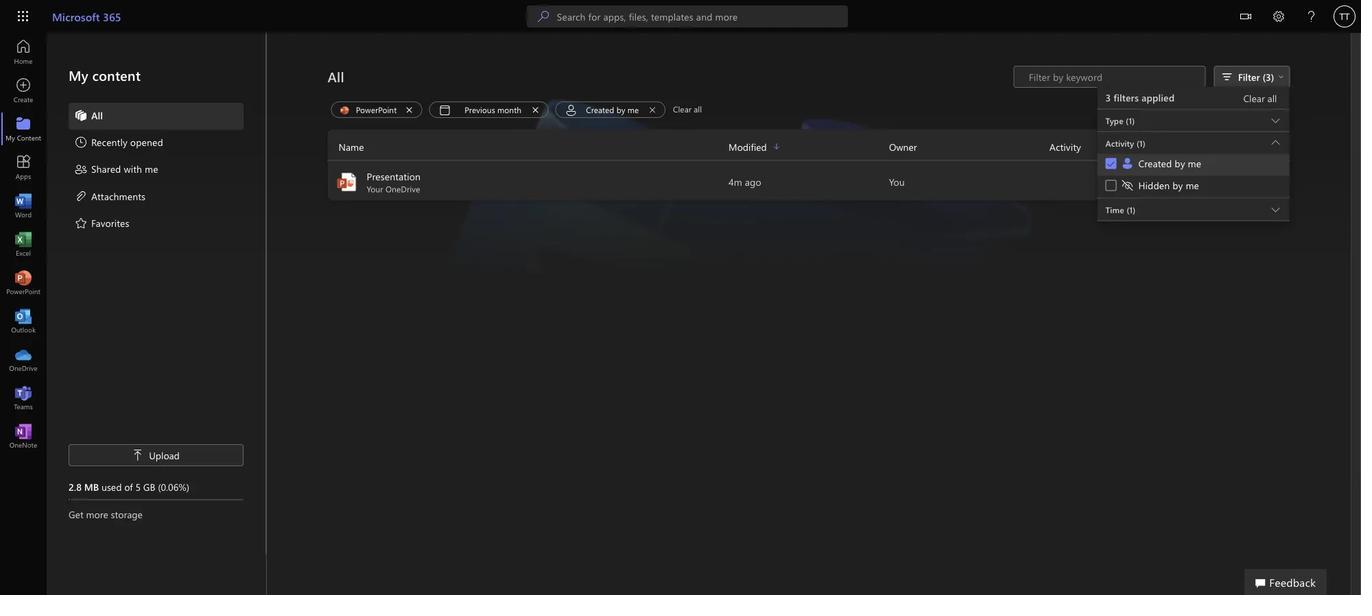 Task type: describe. For each thing, give the bounding box(es) containing it.
mb
[[84, 481, 99, 493]]

opened
[[130, 136, 163, 148]]

powerpoint
[[356, 104, 397, 115]]

selected__1x3b1 image
[[1121, 157, 1139, 170]]

time (1)
[[1106, 204, 1136, 215]]

none search field inside microsoft 365 banner
[[527, 5, 848, 27]]

attachments
[[91, 190, 146, 202]]

4m ago
[[729, 176, 761, 188]]

used
[[102, 481, 122, 493]]

(0.06%)
[[158, 481, 189, 493]]

excel image
[[16, 237, 30, 251]]

my content image
[[16, 122, 30, 136]]

clear all for rightmost clear all button
[[1243, 92, 1277, 105]]


[[1106, 159, 1116, 168]]

onedrive
[[386, 184, 420, 195]]

(1) for activity (1)
[[1137, 138, 1146, 149]]

hidden by me element
[[1121, 179, 1199, 192]]

name
[[339, 140, 364, 153]]

created for created by me button
[[586, 104, 614, 115]]

clear all for clear all button to the left
[[673, 104, 702, 115]]

presentation
[[367, 170, 421, 183]]

filter
[[1238, 70, 1260, 83]]

applied
[[1142, 91, 1175, 104]]

me for hidden by me element
[[1186, 179, 1199, 192]]

0 horizontal spatial clear all button
[[669, 102, 706, 118]]

activity, column 4 of 4 column header
[[1050, 139, 1290, 155]]

recently opened element
[[74, 135, 163, 152]]

type (1)
[[1106, 115, 1135, 126]]

word image
[[16, 199, 30, 213]]

by for hidden by me element
[[1173, 179, 1183, 192]]

created for created by me element
[[1139, 157, 1172, 170]]

shared with me
[[91, 163, 158, 175]]

 button
[[1229, 0, 1262, 35]]

you
[[889, 176, 905, 188]]

feedback button
[[1245, 569, 1327, 596]]

create image
[[16, 84, 30, 97]]

me for created by me element
[[1188, 157, 1201, 170]]

storage
[[111, 508, 143, 521]]

2.8 mb used of 5 gb (0.06%)
[[69, 481, 189, 493]]

microsoft 365
[[52, 9, 121, 24]]

hidden by me checkbox item
[[1097, 176, 1289, 198]]

home image
[[16, 45, 30, 59]]

me inside the 'shared with me' element
[[145, 163, 158, 175]]

content
[[92, 66, 141, 84]]

my content
[[69, 66, 141, 84]]

previous month button
[[429, 102, 549, 118]]

hidden by me
[[1139, 179, 1199, 192]]

4m
[[729, 176, 742, 188]]

menu inside my content left pane navigation navigation
[[69, 103, 244, 238]]

apps image
[[16, 161, 30, 174]]

created by me checkbox item
[[1097, 154, 1289, 176]]

attachments element
[[74, 189, 146, 205]]

powerpoint image inside 'name presentation' cell
[[336, 171, 358, 193]]

owner
[[889, 140, 917, 153]]

3 filters applied
[[1106, 91, 1175, 104]]

recently opened
[[91, 136, 163, 148]]

onenote image
[[16, 429, 30, 443]]

activity (1)
[[1106, 138, 1146, 149]]



Task type: locate. For each thing, give the bounding box(es) containing it.
0 vertical spatial (1)
[[1126, 115, 1135, 126]]

0 horizontal spatial powerpoint image
[[16, 276, 30, 290]]

2 vertical spatial (1)
[[1127, 204, 1136, 215]]

feedback
[[1269, 575, 1316, 590]]

all up the powerpoint button
[[328, 68, 344, 86]]

time
[[1106, 204, 1124, 215]]

(1) for type (1)
[[1126, 115, 1135, 126]]

ago
[[745, 176, 761, 188]]

None search field
[[527, 5, 848, 27]]

created by me inside checkbox item
[[1139, 157, 1201, 170]]

name button
[[328, 139, 729, 155]]

1 horizontal spatial clear all button
[[1239, 91, 1281, 106]]

clear
[[1243, 92, 1265, 105], [673, 104, 692, 115]]

1 horizontal spatial created
[[1139, 157, 1172, 170]]


[[1240, 11, 1251, 22]]

navigation
[[0, 33, 47, 456]]

gb
[[143, 481, 155, 493]]

0 horizontal spatial activity
[[1050, 140, 1081, 153]]

by
[[617, 104, 625, 115], [1175, 157, 1185, 170], [1173, 179, 1183, 192]]

Search box. Suggestions appear as you type. search field
[[557, 5, 848, 27]]

powerpoint button
[[331, 102, 422, 118]]

my
[[69, 66, 88, 84]]

activity inside column header
[[1050, 140, 1081, 153]]

created inside checkbox item
[[1139, 157, 1172, 170]]

me for created by me button
[[628, 104, 639, 115]]

created inside button
[[586, 104, 614, 115]]

0 horizontal spatial all
[[694, 104, 702, 115]]

0 vertical spatial powerpoint image
[[336, 171, 358, 193]]

all for clear all button to the left
[[694, 104, 702, 115]]


[[133, 450, 144, 461]]

all element
[[74, 108, 103, 125]]

 upload
[[133, 449, 180, 462]]

by inside hidden by me element
[[1173, 179, 1183, 192]]

microsoft 365 banner
[[0, 0, 1361, 35]]

0 horizontal spatial clear
[[673, 104, 692, 115]]

1 vertical spatial created
[[1139, 157, 1172, 170]]

2.8
[[69, 481, 82, 493]]

filters
[[1114, 91, 1139, 104]]

0 vertical spatial all
[[328, 68, 344, 86]]

created
[[586, 104, 614, 115], [1139, 157, 1172, 170]]

activity left activity (1)
[[1050, 140, 1081, 153]]

365
[[103, 9, 121, 24]]

activity for activity (1)
[[1106, 138, 1134, 149]]

1 vertical spatial (1)
[[1137, 138, 1146, 149]]

powerpoint image
[[336, 171, 358, 193], [16, 276, 30, 290]]

1 vertical spatial by
[[1175, 157, 1185, 170]]

tt
[[1340, 11, 1350, 22]]

modified button
[[729, 139, 889, 155]]

0 horizontal spatial all
[[91, 109, 103, 121]]

0 vertical spatial created by me
[[586, 104, 639, 115]]

month
[[497, 104, 521, 115]]

row containing name
[[328, 139, 1290, 161]]

favorites
[[91, 216, 129, 229]]

all for rightmost clear all button
[[1268, 92, 1277, 105]]

1 horizontal spatial activity
[[1106, 138, 1134, 149]]

all up the recently
[[91, 109, 103, 121]]

previous month
[[465, 104, 521, 115]]

0 vertical spatial by
[[617, 104, 625, 115]]

0 horizontal spatial clear all
[[673, 104, 702, 115]]

filter (3) 
[[1238, 70, 1284, 83]]

created by me inside button
[[586, 104, 639, 115]]

menu containing all
[[69, 103, 244, 238]]

1 vertical spatial powerpoint image
[[16, 276, 30, 290]]

(3)
[[1263, 70, 1274, 83]]

3
[[1106, 91, 1111, 104]]

hidden
[[1139, 179, 1170, 192]]

activity for activity
[[1050, 140, 1081, 153]]

1 horizontal spatial clear all
[[1243, 92, 1277, 105]]

powerpoint image left your
[[336, 171, 358, 193]]

get
[[69, 508, 83, 521]]

1 vertical spatial all
[[91, 109, 103, 121]]

created by me button
[[555, 102, 666, 121]]

get more storage button
[[69, 508, 244, 521]]

teams image
[[16, 391, 30, 405]]

tt button
[[1328, 0, 1361, 33]]


[[1279, 74, 1284, 80]]

by inside created by me element
[[1175, 157, 1185, 170]]

displaying 1 out of 4 files. status
[[1014, 66, 1206, 88]]

created by me for created by me element
[[1139, 157, 1201, 170]]

clear all
[[1243, 92, 1277, 105], [673, 104, 702, 115]]

all
[[1268, 92, 1277, 105], [694, 104, 702, 115]]

powerpoint image up outlook image
[[16, 276, 30, 290]]

0 horizontal spatial created by me
[[586, 104, 639, 115]]

previous
[[465, 104, 495, 115]]

get more storage
[[69, 508, 143, 521]]

1 horizontal spatial all
[[1268, 92, 1277, 105]]

activity up 
[[1106, 138, 1134, 149]]

type
[[1106, 115, 1124, 126]]

my content left pane navigation navigation
[[47, 33, 266, 554]]

by inside created by me button
[[617, 104, 625, 115]]

menu
[[69, 103, 244, 238], [1097, 132, 1289, 199], [1097, 154, 1289, 198]]

(1) right type
[[1126, 115, 1135, 126]]

(1) right time
[[1127, 204, 1136, 215]]

created by me
[[586, 104, 639, 115], [1139, 157, 1201, 170]]

presentation your onedrive
[[367, 170, 421, 195]]

2 vertical spatial by
[[1173, 179, 1183, 192]]

by for created by me button
[[617, 104, 625, 115]]

shared
[[91, 163, 121, 175]]

1 horizontal spatial all
[[328, 68, 344, 86]]

(1) up selected__1x3b1 icon at the right top of page
[[1137, 138, 1146, 149]]

all
[[328, 68, 344, 86], [91, 109, 103, 121]]

(1)
[[1126, 115, 1135, 126], [1137, 138, 1146, 149], [1127, 204, 1136, 215]]

1 horizontal spatial powerpoint image
[[336, 171, 358, 193]]

all inside menu
[[91, 109, 103, 121]]

of
[[124, 481, 133, 493]]

me
[[628, 104, 639, 115], [1188, 157, 1201, 170], [145, 163, 158, 175], [1186, 179, 1199, 192]]

owner button
[[889, 139, 1050, 155]]

0 vertical spatial created
[[586, 104, 614, 115]]

onedrive image
[[16, 353, 30, 366]]

created by me for created by me button
[[586, 104, 639, 115]]

1 vertical spatial created by me
[[1139, 157, 1201, 170]]

clear all button
[[1239, 91, 1281, 106], [669, 102, 706, 118]]

Filter by keyword text field
[[1027, 70, 1198, 84]]

modified
[[729, 140, 767, 153]]

more
[[86, 508, 108, 521]]

1 horizontal spatial created by me
[[1139, 157, 1201, 170]]

your
[[367, 184, 383, 195]]

me inside created by me element
[[1188, 157, 1201, 170]]

microsoft
[[52, 9, 100, 24]]

with
[[124, 163, 142, 175]]

recently
[[91, 136, 128, 148]]

row
[[328, 139, 1290, 161]]

upload
[[149, 449, 180, 462]]

1 horizontal spatial clear
[[1243, 92, 1265, 105]]

me inside created by me button
[[628, 104, 639, 115]]

name presentation cell
[[328, 170, 729, 195]]

created by me element
[[1121, 157, 1201, 170]]

me inside hidden by me element
[[1186, 179, 1199, 192]]

activity
[[1106, 138, 1134, 149], [1050, 140, 1081, 153]]

0 horizontal spatial created
[[586, 104, 614, 115]]

shared with me element
[[74, 162, 158, 179]]

favorites element
[[74, 216, 129, 232]]

(1) for time (1)
[[1127, 204, 1136, 215]]

by for created by me element
[[1175, 157, 1185, 170]]

5
[[135, 481, 141, 493]]

outlook image
[[16, 314, 30, 328]]



Task type: vqa. For each thing, say whether or not it's contained in the screenshot.
main content
no



